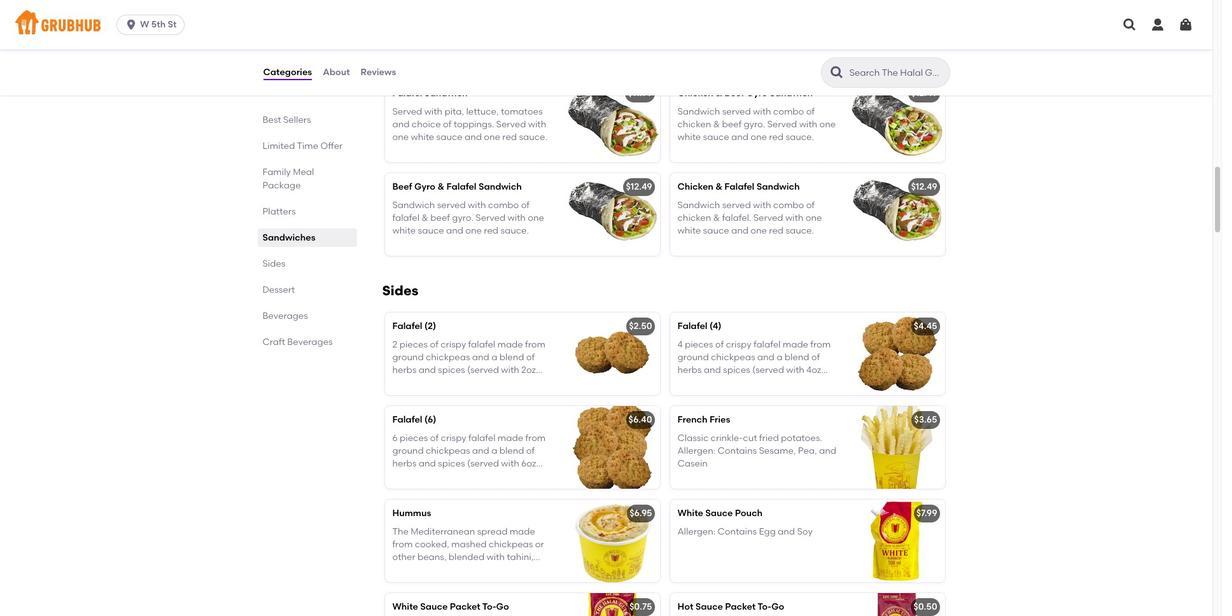 Task type: locate. For each thing, give the bounding box(es) containing it.
1 horizontal spatial white
[[678, 508, 704, 519]]

served up falafel.
[[723, 200, 751, 211]]

sellers
[[283, 115, 311, 125]]

potatoes.
[[782, 433, 823, 444]]

chicken for chicken & falafel sandwich
[[678, 182, 714, 193]]

served inside sandwich served with combo of falafel & beef gyro.  served with one white sauce and one red sauce.
[[437, 200, 466, 211]]

crispy right 6 on the bottom left of the page
[[441, 433, 467, 444]]

Search The Halal Guys search field
[[849, 67, 946, 79]]

categories button
[[263, 50, 313, 96]]

served
[[393, 12, 422, 23], [678, 12, 708, 23], [497, 25, 526, 36], [782, 25, 812, 36], [393, 106, 422, 117], [497, 119, 526, 130], [768, 119, 798, 130], [476, 213, 506, 224], [754, 213, 784, 224]]

tahini inside 6 pieces of crispy falafel made from ground chickpeas and a blend of herbs and spices (served with 6oz tahini sauce).
[[393, 472, 417, 482]]

falafel down reviews
[[393, 88, 423, 99]]

allergen: down oil,
[[393, 578, 431, 589]]

0 horizontal spatial served with pita, lettuce, tomatoes and choice of toppings. served with one white sauce and one red sauce. button
[[385, 0, 660, 69]]

(served inside 2 pieces of crispy falafel made from ground chickpeas and a blend of herbs and spices (served with 2oz tahini sauce).
[[468, 365, 499, 376]]

1 horizontal spatial packet
[[726, 602, 756, 613]]

red inside sandwich served with combo of falafel & beef gyro.  served with one white sauce and one red sauce.
[[484, 226, 499, 236]]

gyro. inside sandwich served with combo of chicken & beef gyro.  served with one white sauce and one red sauce.
[[744, 119, 766, 130]]

chicken sandwich image
[[850, 0, 946, 69]]

chicken & falafel sandwich
[[678, 182, 800, 193]]

from up other
[[393, 539, 413, 550]]

combo inside sandwich served with combo of falafel & beef gyro.  served with one white sauce and one red sauce.
[[488, 200, 519, 211]]

2 packet from the left
[[726, 602, 756, 613]]

(served inside the 4 pieces of crispy falafel made from ground chickpeas and a blend of herbs and spices (served with 4oz tahini sauce).
[[753, 365, 785, 376]]

contains down pouch at the bottom right of page
[[718, 526, 757, 537]]

served down beef gyro & falafel sandwich
[[437, 200, 466, 211]]

(served inside 6 pieces of crispy falafel made from ground chickpeas and a blend of herbs and spices (served with 6oz tahini sauce).
[[468, 459, 499, 470]]

2 vertical spatial contains
[[433, 578, 472, 589]]

1 horizontal spatial beef
[[725, 88, 745, 99]]

0 horizontal spatial to-
[[483, 602, 497, 613]]

pita, for "chicken sandwich" image
[[730, 12, 750, 23]]

with inside 2 pieces of crispy falafel made from ground chickpeas and a blend of herbs and spices (served with 2oz tahini sauce).
[[501, 365, 520, 376]]

0 vertical spatial white
[[678, 508, 704, 519]]

white inside sandwich served with combo of chicken & beef gyro.  served with one white sauce and one red sauce.
[[678, 132, 701, 143]]

crispy for falafel (6)
[[441, 433, 467, 444]]

falafel inside 2 pieces of crispy falafel made from ground chickpeas and a blend of herbs and spices (served with 2oz tahini sauce).
[[469, 339, 496, 350]]

served inside sandwich served with combo of chicken & beef gyro.  served with one white sauce and one red sauce.
[[723, 106, 751, 117]]

blend
[[500, 352, 524, 363], [785, 352, 810, 363], [500, 446, 524, 457]]

& down beef gyro & falafel sandwich
[[422, 213, 429, 224]]

sauce right hot
[[696, 602, 723, 613]]

from up 4oz
[[811, 339, 831, 350]]

chicken right $11.99
[[678, 88, 714, 99]]

blend inside the 4 pieces of crispy falafel made from ground chickpeas and a blend of herbs and spices (served with 4oz tahini sauce).
[[785, 352, 810, 363]]

a for 6oz
[[492, 446, 498, 457]]

fried
[[760, 433, 779, 444]]

chickpeas down (6)
[[426, 446, 470, 457]]

white inside sandwich served with combo of falafel & beef gyro.  served with one white sauce and one red sauce.
[[393, 226, 416, 236]]

spices for (2)
[[438, 365, 465, 376]]

herbs down 2
[[393, 365, 417, 376]]

tahini up falafel (6)
[[393, 378, 417, 389]]

svg image
[[125, 18, 138, 31]]

0 horizontal spatial beef
[[431, 213, 450, 224]]

herbs down 6 on the bottom left of the page
[[393, 459, 417, 470]]

herbs inside 6 pieces of crispy falafel made from ground chickpeas and a blend of herbs and spices (served with 6oz tahini sauce).
[[393, 459, 417, 470]]

(served left 4oz
[[753, 365, 785, 376]]

made up 6oz on the left of the page
[[498, 433, 524, 444]]

beef down chicken & beef gyro sandwich
[[723, 119, 742, 130]]

combo down chicken & beef gyro sandwich
[[774, 106, 805, 117]]

from
[[526, 339, 546, 350], [811, 339, 831, 350], [526, 433, 546, 444], [393, 539, 413, 550]]

crispy
[[441, 339, 466, 350], [726, 339, 752, 350], [441, 433, 467, 444]]

tomatoes for "chicken sandwich" image
[[787, 12, 828, 23]]

french fries
[[678, 415, 731, 426]]

a for 2oz
[[492, 352, 498, 363]]

ground down 2
[[393, 352, 424, 363]]

(served for 4oz
[[753, 365, 785, 376]]

falafel (6) image
[[565, 407, 660, 489]]

2 go from the left
[[772, 602, 785, 613]]

combo down beef gyro & falafel sandwich
[[488, 200, 519, 211]]

sauce). inside 2 pieces of crispy falafel made from ground chickpeas and a blend of herbs and spices (served with 2oz tahini sauce).
[[419, 378, 451, 389]]

soy
[[798, 526, 813, 537]]

pieces inside 2 pieces of crispy falafel made from ground chickpeas and a blend of herbs and spices (served with 2oz tahini sauce).
[[400, 339, 428, 350]]

sauce. inside sandwich served with combo of chicken & beef gyro.  served with one white sauce and one red sauce.
[[786, 132, 815, 143]]

chicken left falafel.
[[678, 213, 712, 224]]

combo for beef gyro & falafel sandwich
[[488, 200, 519, 211]]

falafel up 2
[[393, 321, 423, 332]]

(served left the '2oz'
[[468, 365, 499, 376]]

0 horizontal spatial gyro.
[[452, 213, 474, 224]]

pieces inside the 4 pieces of crispy falafel made from ground chickpeas and a blend of herbs and spices (served with 4oz tahini sauce).
[[685, 339, 714, 350]]

other
[[393, 552, 416, 563]]

herbs for 6
[[393, 459, 417, 470]]

tahini up hummus
[[393, 472, 417, 482]]

beef inside sandwich served with combo of chicken & beef gyro.  served with one white sauce and one red sauce.
[[723, 119, 742, 130]]

from for 2 pieces of crispy falafel made from ground chickpeas and a blend of herbs and spices (served with 2oz tahini sauce).
[[526, 339, 546, 350]]

sauce). inside 6 pieces of crispy falafel made from ground chickpeas and a blend of herbs and spices (served with 6oz tahini sauce).
[[419, 472, 451, 482]]

1 chicken from the top
[[678, 88, 714, 99]]

from inside the 4 pieces of crispy falafel made from ground chickpeas and a blend of herbs and spices (served with 4oz tahini sauce).
[[811, 339, 831, 350]]

craft beverages
[[263, 337, 333, 348]]

chickpeas inside 2 pieces of crispy falafel made from ground chickpeas and a blend of herbs and spices (served with 2oz tahini sauce).
[[426, 352, 470, 363]]

2 chicken from the top
[[678, 182, 714, 193]]

pouch
[[735, 508, 763, 519]]

pieces down falafel (6)
[[400, 433, 428, 444]]

sauce). up (6)
[[419, 378, 451, 389]]

sauce
[[706, 508, 733, 519], [421, 602, 448, 613], [696, 602, 723, 613]]

spices inside 6 pieces of crispy falafel made from ground chickpeas and a blend of herbs and spices (served with 6oz tahini sauce).
[[438, 459, 465, 470]]

mediterranean
[[411, 526, 475, 537]]

$12.49 for sandwich served with combo of chicken & beef gyro.  served with one white sauce and one red sauce.
[[912, 88, 938, 99]]

sides
[[263, 259, 286, 269], [382, 283, 419, 299]]

gyro. down beef gyro & falafel sandwich
[[452, 213, 474, 224]]

chickpeas down (4)
[[711, 352, 756, 363]]

crispy inside 2 pieces of crispy falafel made from ground chickpeas and a blend of herbs and spices (served with 2oz tahini sauce).
[[441, 339, 466, 350]]

allergen:
[[678, 446, 716, 457], [678, 526, 716, 537], [393, 578, 431, 589]]

& up sandwich served with combo of chicken & beef gyro.  served with one white sauce and one red sauce.
[[716, 88, 723, 99]]

beef inside sandwich served with combo of falafel & beef gyro.  served with one white sauce and one red sauce.
[[431, 213, 450, 224]]

blend inside 6 pieces of crispy falafel made from ground chickpeas and a blend of herbs and spices (served with 6oz tahini sauce).
[[500, 446, 524, 457]]

cut
[[744, 433, 758, 444]]

chicken
[[678, 88, 714, 99], [678, 182, 714, 193]]

classic crinkle-cut fried potatoes. allergen: contains sesame, pea, and casein
[[678, 433, 837, 470]]

0 vertical spatial beef
[[725, 88, 745, 99]]

ground down 4
[[678, 352, 709, 363]]

chickpeas inside the 4 pieces of crispy falafel made from ground chickpeas and a blend of herbs and spices (served with 4oz tahini sauce).
[[711, 352, 756, 363]]

0 horizontal spatial go
[[497, 602, 509, 613]]

1 vertical spatial beverages
[[287, 337, 333, 348]]

white down the olive
[[393, 602, 418, 613]]

with inside the 4 pieces of crispy falafel made from ground chickpeas and a blend of herbs and spices (served with 4oz tahini sauce).
[[787, 365, 805, 376]]

to-
[[483, 602, 497, 613], [758, 602, 772, 613]]

limited
[[263, 141, 295, 152]]

tomatoes
[[501, 12, 543, 23], [787, 12, 828, 23], [501, 106, 543, 117]]

falafel sandwich
[[393, 88, 468, 99]]

blend for 2oz
[[500, 352, 524, 363]]

served with pita, lettuce, tomatoes and choice of toppings. served with one white sauce and one red sauce. for "chicken sandwich" image
[[678, 12, 833, 49]]

lettuce,
[[467, 12, 499, 23], [752, 12, 784, 23], [467, 106, 499, 117]]

toppings. for "chicken sandwich" image
[[739, 25, 780, 36]]

beef gyro & falafel sandwich image
[[565, 173, 660, 256]]

sauce
[[437, 38, 463, 49], [722, 38, 748, 49], [437, 132, 463, 143], [704, 132, 730, 143], [418, 226, 444, 236], [704, 226, 730, 236]]

combo down chicken & falafel sandwich in the right of the page
[[774, 200, 805, 211]]

chicken down chicken & beef gyro sandwich
[[678, 119, 712, 130]]

blend up the '2oz'
[[500, 352, 524, 363]]

falafel up 4
[[678, 321, 708, 332]]

0 horizontal spatial svg image
[[1123, 17, 1138, 32]]

craft
[[263, 337, 285, 348]]

0 vertical spatial allergen:
[[678, 446, 716, 457]]

white inside sandwich served with combo of chicken & falafel.  served with one white sauce and one red sauce.
[[678, 226, 701, 236]]

1 horizontal spatial go
[[772, 602, 785, 613]]

beef
[[725, 88, 745, 99], [393, 182, 412, 193]]

served down chicken & beef gyro sandwich
[[723, 106, 751, 117]]

0 horizontal spatial beef
[[393, 182, 412, 193]]

sauce left pouch at the bottom right of page
[[706, 508, 733, 519]]

crispy right 2
[[441, 339, 466, 350]]

sides up falafel (2)
[[382, 283, 419, 299]]

ground inside 6 pieces of crispy falafel made from ground chickpeas and a blend of herbs and spices (served with 6oz tahini sauce).
[[393, 446, 424, 457]]

ground inside 2 pieces of crispy falafel made from ground chickpeas and a blend of herbs and spices (served with 2oz tahini sauce).
[[393, 352, 424, 363]]

1 packet from the left
[[450, 602, 481, 613]]

made up 4oz
[[783, 339, 809, 350]]

spices inside 2 pieces of crispy falafel made from ground chickpeas and a blend of herbs and spices (served with 2oz tahini sauce).
[[438, 365, 465, 376]]

with inside the mediterranean spread made from cooked, mashed chickpeas or other beans, blended with tahini, olive oil, lemon juice, salt, and garlic. allergen: contains sesame
[[487, 552, 505, 563]]

pita,
[[445, 12, 464, 23], [730, 12, 750, 23], [445, 106, 464, 117]]

oil,
[[415, 565, 427, 576]]

1 vertical spatial chicken
[[678, 213, 712, 224]]

2 vertical spatial allergen:
[[393, 578, 431, 589]]

spices for (6)
[[438, 459, 465, 470]]

0 horizontal spatial white
[[393, 602, 418, 613]]

1 vertical spatial white
[[393, 602, 418, 613]]

go
[[497, 602, 509, 613], [772, 602, 785, 613]]

hummus
[[393, 508, 431, 519]]

main navigation navigation
[[0, 0, 1213, 50]]

ground inside the 4 pieces of crispy falafel made from ground chickpeas and a blend of herbs and spices (served with 4oz tahini sauce).
[[678, 352, 709, 363]]

2 to- from the left
[[758, 602, 772, 613]]

contains down crinkle-
[[718, 446, 757, 457]]

lettuce, for "chicken sandwich" image
[[752, 12, 784, 23]]

ground
[[393, 352, 424, 363], [678, 352, 709, 363], [393, 446, 424, 457]]

st
[[168, 19, 177, 30]]

tahini for 6 pieces of crispy falafel made from ground chickpeas and a blend of herbs and spices (served with 6oz tahini sauce).
[[393, 472, 417, 482]]

falafel sandwich image
[[565, 80, 660, 163]]

contains inside classic crinkle-cut fried potatoes. allergen: contains sesame, pea, and casein
[[718, 446, 757, 457]]

1 vertical spatial chicken
[[678, 182, 714, 193]]

& up sandwich served with combo of falafel & beef gyro.  served with one white sauce and one red sauce.
[[438, 182, 445, 193]]

gyro up sandwich served with combo of falafel & beef gyro.  served with one white sauce and one red sauce.
[[415, 182, 436, 193]]

chicken inside sandwich served with combo of chicken & beef gyro.  served with one white sauce and one red sauce.
[[678, 119, 712, 130]]

tahini inside 2 pieces of crispy falafel made from ground chickpeas and a blend of herbs and spices (served with 2oz tahini sauce).
[[393, 378, 417, 389]]

3 svg image from the left
[[1179, 17, 1194, 32]]

served
[[723, 106, 751, 117], [437, 200, 466, 211], [723, 200, 751, 211]]

2 chicken from the top
[[678, 213, 712, 224]]

with
[[425, 12, 443, 23], [710, 12, 728, 23], [528, 25, 547, 36], [814, 25, 832, 36], [425, 106, 443, 117], [754, 106, 772, 117], [528, 119, 547, 130], [800, 119, 818, 130], [468, 200, 486, 211], [754, 200, 772, 211], [508, 213, 526, 224], [786, 213, 804, 224], [501, 365, 520, 376], [787, 365, 805, 376], [501, 459, 520, 470], [487, 552, 505, 563]]

1 vertical spatial gyro
[[415, 182, 436, 193]]

white sauce pouch image
[[850, 500, 946, 583]]

about button
[[322, 50, 351, 96]]

combo for chicken & falafel sandwich
[[774, 200, 805, 211]]

crispy inside 6 pieces of crispy falafel made from ground chickpeas and a blend of herbs and spices (served with 6oz tahini sauce).
[[441, 433, 467, 444]]

beef down beef gyro & falafel sandwich
[[431, 213, 450, 224]]

sauce down falafel.
[[704, 226, 730, 236]]

pieces down falafel (4)
[[685, 339, 714, 350]]

sauce down lemon at the left bottom of the page
[[421, 602, 448, 613]]

1 horizontal spatial to-
[[758, 602, 772, 613]]

blend up 4oz
[[785, 352, 810, 363]]

fries
[[710, 415, 731, 426]]

chicken & beef gyro sandwich
[[678, 88, 813, 99]]

a inside 2 pieces of crispy falafel made from ground chickpeas and a blend of herbs and spices (served with 2oz tahini sauce).
[[492, 352, 498, 363]]

served inside sandwich served with combo of chicken & falafel.  served with one white sauce and one red sauce.
[[754, 213, 784, 224]]

served with pita, lettuce, tomatoes and choice of toppings. served with one white sauce and one red sauce.
[[393, 12, 548, 49], [678, 12, 833, 49], [393, 106, 548, 143]]

hot
[[678, 602, 694, 613]]

sauce inside sandwich served with combo of falafel & beef gyro.  served with one white sauce and one red sauce.
[[418, 226, 444, 236]]

combo inside sandwich served with combo of chicken & beef gyro.  served with one white sauce and one red sauce.
[[774, 106, 805, 117]]

falafel.
[[723, 213, 752, 224]]

falafel for falafel (6)
[[393, 415, 423, 426]]

2 horizontal spatial svg image
[[1179, 17, 1194, 32]]

sauce. inside sandwich served with combo of chicken & falafel.  served with one white sauce and one red sauce.
[[786, 226, 815, 236]]

0 horizontal spatial gyro
[[415, 182, 436, 193]]

tahini up french
[[678, 378, 702, 389]]

1 vertical spatial sides
[[382, 283, 419, 299]]

contains inside the mediterranean spread made from cooked, mashed chickpeas or other beans, blended with tahini, olive oil, lemon juice, salt, and garlic. allergen: contains sesame
[[433, 578, 472, 589]]

$6.95
[[630, 508, 653, 519]]

0 vertical spatial gyro
[[747, 88, 768, 99]]

a for 4oz
[[777, 352, 783, 363]]

ground for 2
[[393, 352, 424, 363]]

sauce down chicken & beef gyro sandwich
[[704, 132, 730, 143]]

sauce.
[[519, 38, 548, 49], [805, 38, 833, 49], [519, 132, 548, 143], [786, 132, 815, 143], [501, 226, 529, 236], [786, 226, 815, 236]]

made inside 6 pieces of crispy falafel made from ground chickpeas and a blend of herbs and spices (served with 6oz tahini sauce).
[[498, 433, 524, 444]]

gyro up sandwich served with combo of chicken & beef gyro.  served with one white sauce and one red sauce.
[[747, 88, 768, 99]]

0 vertical spatial chicken
[[678, 88, 714, 99]]

packet right hot
[[726, 602, 756, 613]]

sesame,
[[759, 446, 796, 457]]

chicken up sandwich served with combo of chicken & falafel.  served with one white sauce and one red sauce.
[[678, 182, 714, 193]]

1 vertical spatial beef
[[431, 213, 450, 224]]

packet for white sauce packet to-go
[[450, 602, 481, 613]]

chicken for chicken & beef gyro sandwich
[[678, 88, 714, 99]]

and inside sandwich served with combo of chicken & falafel.  served with one white sauce and one red sauce.
[[732, 226, 749, 236]]

falafel (6)
[[393, 415, 437, 426]]

0 horizontal spatial sides
[[263, 259, 286, 269]]

gyro. down chicken & beef gyro sandwich
[[744, 119, 766, 130]]

chickpeas up the tahini,
[[489, 539, 533, 550]]

falafel for falafel sandwich
[[393, 88, 423, 99]]

toppings. for beef gyro sandwich image
[[454, 25, 494, 36]]

(served left 6oz on the left of the page
[[468, 459, 499, 470]]

blended
[[449, 552, 485, 563]]

combo for chicken & beef gyro sandwich
[[774, 106, 805, 117]]

gyro. inside sandwich served with combo of falafel & beef gyro.  served with one white sauce and one red sauce.
[[452, 213, 474, 224]]

white right $6.95
[[678, 508, 704, 519]]

spices
[[438, 365, 465, 376], [724, 365, 751, 376], [438, 459, 465, 470]]

sauce). up the fries
[[705, 378, 736, 389]]

sauce). inside the 4 pieces of crispy falafel made from ground chickpeas and a blend of herbs and spices (served with 4oz tahini sauce).
[[705, 378, 736, 389]]

made inside the 4 pieces of crispy falafel made from ground chickpeas and a blend of herbs and spices (served with 4oz tahini sauce).
[[783, 339, 809, 350]]

packet down sesame
[[450, 602, 481, 613]]

crispy inside the 4 pieces of crispy falafel made from ground chickpeas and a blend of herbs and spices (served with 4oz tahini sauce).
[[726, 339, 752, 350]]

w 5th st
[[140, 19, 177, 30]]

spices inside the 4 pieces of crispy falafel made from ground chickpeas and a blend of herbs and spices (served with 4oz tahini sauce).
[[724, 365, 751, 376]]

made up the '2oz'
[[498, 339, 523, 350]]

pieces inside 6 pieces of crispy falafel made from ground chickpeas and a blend of herbs and spices (served with 6oz tahini sauce).
[[400, 433, 428, 444]]

tahini inside the 4 pieces of crispy falafel made from ground chickpeas and a blend of herbs and spices (served with 4oz tahini sauce).
[[678, 378, 702, 389]]

1 served with pita, lettuce, tomatoes and choice of toppings. served with one white sauce and one red sauce. button from the left
[[385, 0, 660, 69]]

chickpeas for (6)
[[426, 446, 470, 457]]

served with pita, lettuce, tomatoes and choice of toppings. served with one white sauce and one red sauce. for beef gyro sandwich image
[[393, 12, 548, 49]]

from up 6oz on the left of the page
[[526, 433, 546, 444]]

sauce). for 6 pieces of crispy falafel made from ground chickpeas and a blend of herbs and spices (served with 6oz tahini sauce).
[[419, 472, 451, 482]]

1 horizontal spatial beef
[[723, 119, 742, 130]]

allergen: inside classic crinkle-cut fried potatoes. allergen: contains sesame, pea, and casein
[[678, 446, 716, 457]]

chicken inside sandwich served with combo of chicken & falafel.  served with one white sauce and one red sauce.
[[678, 213, 712, 224]]

svg image
[[1123, 17, 1138, 32], [1151, 17, 1166, 32], [1179, 17, 1194, 32]]

chickpeas inside 6 pieces of crispy falafel made from ground chickpeas and a blend of herbs and spices (served with 6oz tahini sauce).
[[426, 446, 470, 457]]

chickpeas down (2) at bottom left
[[426, 352, 470, 363]]

crispy right 4
[[726, 339, 752, 350]]

1 horizontal spatial sides
[[382, 283, 419, 299]]

sides up dessert
[[263, 259, 286, 269]]

herbs down 4
[[678, 365, 702, 376]]

allergen: down 'white sauce pouch'
[[678, 526, 716, 537]]

packet for hot sauce packet to-go
[[726, 602, 756, 613]]

and inside the mediterranean spread made from cooked, mashed chickpeas or other beans, blended with tahini, olive oil, lemon juice, salt, and garlic. allergen: contains sesame
[[503, 565, 520, 576]]

1 horizontal spatial served with pita, lettuce, tomatoes and choice of toppings. served with one white sauce and one red sauce. button
[[670, 0, 946, 69]]

& left falafel.
[[714, 213, 720, 224]]

pieces
[[400, 339, 428, 350], [685, 339, 714, 350], [400, 433, 428, 444]]

& down chicken & beef gyro sandwich
[[714, 119, 720, 130]]

pieces down falafel (2)
[[400, 339, 428, 350]]

made up or
[[510, 526, 536, 537]]

ground for 6
[[393, 446, 424, 457]]

sauce. inside sandwich served with combo of falafel & beef gyro.  served with one white sauce and one red sauce.
[[501, 226, 529, 236]]

sauce up falafel sandwich on the left of page
[[437, 38, 463, 49]]

served for &
[[437, 200, 466, 211]]

herbs inside 2 pieces of crispy falafel made from ground chickpeas and a blend of herbs and spices (served with 2oz tahini sauce).
[[393, 365, 417, 376]]

1 vertical spatial gyro.
[[452, 213, 474, 224]]

packet
[[450, 602, 481, 613], [726, 602, 756, 613]]

&
[[716, 88, 723, 99], [714, 119, 720, 130], [438, 182, 445, 193], [716, 182, 723, 193], [422, 213, 429, 224], [714, 213, 720, 224]]

$12.49
[[912, 88, 938, 99], [626, 182, 653, 193], [912, 182, 938, 193]]

0 horizontal spatial packet
[[450, 602, 481, 613]]

from inside 2 pieces of crispy falafel made from ground chickpeas and a blend of herbs and spices (served with 2oz tahini sauce).
[[526, 339, 546, 350]]

chickpeas inside the mediterranean spread made from cooked, mashed chickpeas or other beans, blended with tahini, olive oil, lemon juice, salt, and garlic. allergen: contains sesame
[[489, 539, 533, 550]]

1 horizontal spatial gyro.
[[744, 119, 766, 130]]

sandwich inside sandwich served with combo of chicken & beef gyro.  served with one white sauce and one red sauce.
[[678, 106, 721, 117]]

made inside the mediterranean spread made from cooked, mashed chickpeas or other beans, blended with tahini, olive oil, lemon juice, salt, and garlic. allergen: contains sesame
[[510, 526, 536, 537]]

chicken for sauce
[[678, 213, 712, 224]]

1 chicken from the top
[[678, 119, 712, 130]]

falafel (4) image
[[850, 313, 946, 396]]

blend up 6oz on the left of the page
[[500, 446, 524, 457]]

from up the '2oz'
[[526, 339, 546, 350]]

falafel inside the 4 pieces of crispy falafel made from ground chickpeas and a blend of herbs and spices (served with 4oz tahini sauce).
[[754, 339, 781, 350]]

gyro.
[[744, 119, 766, 130], [452, 213, 474, 224]]

allergen: inside the mediterranean spread made from cooked, mashed chickpeas or other beans, blended with tahini, olive oil, lemon juice, salt, and garlic. allergen: contains sesame
[[393, 578, 431, 589]]

sauce down beef gyro & falafel sandwich
[[418, 226, 444, 236]]

a inside 6 pieces of crispy falafel made from ground chickpeas and a blend of herbs and spices (served with 6oz tahini sauce).
[[492, 446, 498, 457]]

chickpeas for (2)
[[426, 352, 470, 363]]

red inside sandwich served with combo of chicken & beef gyro.  served with one white sauce and one red sauce.
[[770, 132, 784, 143]]

served inside sandwich served with combo of falafel & beef gyro.  served with one white sauce and one red sauce.
[[476, 213, 506, 224]]

ground for 4
[[678, 352, 709, 363]]

1 svg image from the left
[[1123, 17, 1138, 32]]

gyro
[[747, 88, 768, 99], [415, 182, 436, 193]]

0 vertical spatial gyro.
[[744, 119, 766, 130]]

ground down 6 on the bottom left of the page
[[393, 446, 424, 457]]

$6.40
[[629, 415, 653, 426]]

time
[[297, 141, 319, 152]]

a inside the 4 pieces of crispy falafel made from ground chickpeas and a blend of herbs and spices (served with 4oz tahini sauce).
[[777, 352, 783, 363]]

1 horizontal spatial svg image
[[1151, 17, 1166, 32]]

blend for 6oz
[[500, 446, 524, 457]]

& inside sandwich served with combo of chicken & falafel.  served with one white sauce and one red sauce.
[[714, 213, 720, 224]]

beverages right craft
[[287, 337, 333, 348]]

and inside classic crinkle-cut fried potatoes. allergen: contains sesame, pea, and casein
[[820, 446, 837, 457]]

allergen: down the classic
[[678, 446, 716, 457]]

blend for 4oz
[[785, 352, 810, 363]]

tahini for 4 pieces of crispy falafel made from ground chickpeas and a blend of herbs and spices (served with 4oz tahini sauce).
[[678, 378, 702, 389]]

1 to- from the left
[[483, 602, 497, 613]]

1 go from the left
[[497, 602, 509, 613]]

chickpeas
[[426, 352, 470, 363], [711, 352, 756, 363], [426, 446, 470, 457], [489, 539, 533, 550]]

platters
[[263, 206, 296, 217]]

falafel inside 6 pieces of crispy falafel made from ground chickpeas and a blend of herbs and spices (served with 6oz tahini sauce).
[[469, 433, 496, 444]]

0 vertical spatial chicken
[[678, 119, 712, 130]]

blend inside 2 pieces of crispy falafel made from ground chickpeas and a blend of herbs and spices (served with 2oz tahini sauce).
[[500, 352, 524, 363]]

served inside sandwich served with combo of chicken & falafel.  served with one white sauce and one red sauce.
[[723, 200, 751, 211]]

falafel
[[393, 213, 420, 224], [469, 339, 496, 350], [754, 339, 781, 350], [469, 433, 496, 444]]

sauce).
[[419, 378, 451, 389], [705, 378, 736, 389], [419, 472, 451, 482]]

sauce). up hummus
[[419, 472, 451, 482]]

combo inside sandwich served with combo of chicken & falafel.  served with one white sauce and one red sauce.
[[774, 200, 805, 211]]

falafel up 6 on the bottom left of the page
[[393, 415, 423, 426]]

made inside 2 pieces of crispy falafel made from ground chickpeas and a blend of herbs and spices (served with 2oz tahini sauce).
[[498, 339, 523, 350]]

herbs inside the 4 pieces of crispy falafel made from ground chickpeas and a blend of herbs and spices (served with 4oz tahini sauce).
[[678, 365, 702, 376]]

0 vertical spatial beef
[[723, 119, 742, 130]]

contains down lemon at the left bottom of the page
[[433, 578, 472, 589]]

white
[[678, 508, 704, 519], [393, 602, 418, 613]]

best sellers
[[263, 115, 311, 125]]

served inside sandwich served with combo of chicken & beef gyro.  served with one white sauce and one red sauce.
[[768, 119, 798, 130]]

from inside 6 pieces of crispy falafel made from ground chickpeas and a blend of herbs and spices (served with 6oz tahini sauce).
[[526, 433, 546, 444]]

sauce up chicken & beef gyro sandwich
[[722, 38, 748, 49]]

beverages down dessert
[[263, 311, 308, 322]]

falafel up falafel.
[[725, 182, 755, 193]]

0 vertical spatial contains
[[718, 446, 757, 457]]



Task type: vqa. For each thing, say whether or not it's contained in the screenshot.


Task type: describe. For each thing, give the bounding box(es) containing it.
spread
[[477, 526, 508, 537]]

limited time offer
[[263, 141, 343, 152]]

pea,
[[799, 446, 818, 457]]

sandwiches
[[263, 232, 316, 243]]

pita, for beef gyro sandwich image
[[445, 12, 464, 23]]

of inside sandwich served with combo of chicken & beef gyro.  served with one white sauce and one red sauce.
[[807, 106, 815, 117]]

$7.99
[[917, 508, 938, 519]]

and inside sandwich served with combo of chicken & beef gyro.  served with one white sauce and one red sauce.
[[732, 132, 749, 143]]

pieces for (2)
[[400, 339, 428, 350]]

white for white sauce packet to-go
[[393, 602, 418, 613]]

0 vertical spatial sides
[[263, 259, 286, 269]]

sauce down falafel sandwich on the left of page
[[437, 132, 463, 143]]

& up falafel.
[[716, 182, 723, 193]]

2oz
[[522, 365, 536, 376]]

(2)
[[425, 321, 436, 332]]

allergen: contains egg and soy
[[678, 526, 813, 537]]

falafel for 2 pieces of crispy falafel made from ground chickpeas and a blend of herbs and spices (served with 2oz tahini sauce).
[[469, 339, 496, 350]]

and inside sandwich served with combo of falafel & beef gyro.  served with one white sauce and one red sauce.
[[447, 226, 464, 236]]

2 svg image from the left
[[1151, 17, 1166, 32]]

offer
[[321, 141, 343, 152]]

french
[[678, 415, 708, 426]]

(served for 2oz
[[468, 365, 499, 376]]

herbs for 4
[[678, 365, 702, 376]]

go for hot sauce packet to-go
[[772, 602, 785, 613]]

white sauce packet to-go
[[393, 602, 509, 613]]

family
[[263, 167, 291, 178]]

french fries image
[[850, 407, 946, 489]]

pieces for (4)
[[685, 339, 714, 350]]

chickpeas for (4)
[[711, 352, 756, 363]]

falafel up sandwich served with combo of falafel & beef gyro.  served with one white sauce and one red sauce.
[[447, 182, 477, 193]]

made for 4oz
[[783, 339, 809, 350]]

falafel inside sandwich served with combo of falafel & beef gyro.  served with one white sauce and one red sauce.
[[393, 213, 420, 224]]

w 5th st button
[[117, 15, 190, 35]]

sauce inside sandwich served with combo of chicken & falafel.  served with one white sauce and one red sauce.
[[704, 226, 730, 236]]

$4.45
[[914, 321, 938, 332]]

from for 6 pieces of crispy falafel made from ground chickpeas and a blend of herbs and spices (served with 6oz tahini sauce).
[[526, 433, 546, 444]]

6oz
[[522, 459, 537, 470]]

falafel for 6 pieces of crispy falafel made from ground chickpeas and a blend of herbs and spices (served with 6oz tahini sauce).
[[469, 433, 496, 444]]

served for beef
[[723, 106, 751, 117]]

& inside sandwich served with combo of chicken & beef gyro.  served with one white sauce and one red sauce.
[[714, 119, 720, 130]]

1 vertical spatial beef
[[393, 182, 412, 193]]

meal
[[293, 167, 314, 178]]

from inside the mediterranean spread made from cooked, mashed chickpeas or other beans, blended with tahini, olive oil, lemon juice, salt, and garlic. allergen: contains sesame
[[393, 539, 413, 550]]

search icon image
[[830, 65, 845, 80]]

egg
[[759, 526, 776, 537]]

sandwich served with combo of falafel & beef gyro.  served with one white sauce and one red sauce.
[[393, 200, 545, 236]]

4oz
[[807, 365, 822, 376]]

family meal package
[[263, 167, 314, 191]]

made for 2oz
[[498, 339, 523, 350]]

sesame
[[474, 578, 509, 589]]

made for 6oz
[[498, 433, 524, 444]]

sandwich served with combo of chicken & falafel.  served with one white sauce and one red sauce.
[[678, 200, 823, 236]]

choice for "chicken sandwich" image
[[697, 25, 726, 36]]

sauce for hot sauce packet to-go
[[696, 602, 723, 613]]

white sauce packet to-go image
[[565, 594, 660, 617]]

& inside sandwich served with combo of falafel & beef gyro.  served with one white sauce and one red sauce.
[[422, 213, 429, 224]]

1 vertical spatial allergen:
[[678, 526, 716, 537]]

to- for white sauce packet to-go
[[483, 602, 497, 613]]

crispy for falafel (2)
[[441, 339, 466, 350]]

white sauce pouch
[[678, 508, 763, 519]]

reviews button
[[360, 50, 397, 96]]

reviews
[[361, 67, 396, 78]]

4
[[678, 339, 683, 350]]

6
[[393, 433, 398, 444]]

(served for 6oz
[[468, 459, 499, 470]]

to- for hot sauce packet to-go
[[758, 602, 772, 613]]

6 pieces of crispy falafel made from ground chickpeas and a blend of herbs and spices (served with 6oz tahini sauce).
[[393, 433, 546, 482]]

falafel for falafel (4)
[[678, 321, 708, 332]]

beef for chicken
[[723, 119, 742, 130]]

juice,
[[458, 565, 481, 576]]

crinkle-
[[711, 433, 744, 444]]

falafel for falafel (2)
[[393, 321, 423, 332]]

5th
[[151, 19, 166, 30]]

beef gyro sandwich image
[[565, 0, 660, 69]]

chicken & beef gyro sandwich image
[[850, 80, 946, 163]]

crispy for falafel (4)
[[726, 339, 752, 350]]

$11.99
[[628, 88, 653, 99]]

olive
[[393, 565, 412, 576]]

w
[[140, 19, 149, 30]]

1 horizontal spatial gyro
[[747, 88, 768, 99]]

sauce for white sauce pouch
[[706, 508, 733, 519]]

sandwich served with combo of chicken & beef gyro.  served with one white sauce and one red sauce.
[[678, 106, 836, 143]]

with inside 6 pieces of crispy falafel made from ground chickpeas and a blend of herbs and spices (served with 6oz tahini sauce).
[[501, 459, 520, 470]]

$0.50
[[914, 602, 938, 613]]

sauce for white sauce packet to-go
[[421, 602, 448, 613]]

(4)
[[710, 321, 722, 332]]

(6)
[[425, 415, 437, 426]]

choice for beef gyro sandwich image
[[412, 25, 441, 36]]

$0.75
[[630, 602, 653, 613]]

white for white sauce pouch
[[678, 508, 704, 519]]

$12.49 for sandwich served with combo of falafel & beef gyro.  served with one white sauce and one red sauce.
[[626, 182, 653, 193]]

red inside sandwich served with combo of chicken & falafel.  served with one white sauce and one red sauce.
[[770, 226, 784, 236]]

tomatoes for beef gyro sandwich image
[[501, 12, 543, 23]]

2
[[393, 339, 398, 350]]

cooked,
[[415, 539, 450, 550]]

sauce). for 4 pieces of crispy falafel made from ground chickpeas and a blend of herbs and spices (served with 4oz tahini sauce).
[[705, 378, 736, 389]]

package
[[263, 180, 301, 191]]

salt,
[[483, 565, 501, 576]]

chicken for white
[[678, 119, 712, 130]]

about
[[323, 67, 350, 78]]

falafel for 4 pieces of crispy falafel made from ground chickpeas and a blend of herbs and spices (served with 4oz tahini sauce).
[[754, 339, 781, 350]]

$2.50
[[629, 321, 653, 332]]

sauce inside sandwich served with combo of chicken & beef gyro.  served with one white sauce and one red sauce.
[[704, 132, 730, 143]]

tahini,
[[507, 552, 534, 563]]

spices for (4)
[[724, 365, 751, 376]]

classic
[[678, 433, 709, 444]]

falafel (4)
[[678, 321, 722, 332]]

hot sauce packet to-go
[[678, 602, 785, 613]]

served for falafel
[[723, 200, 751, 211]]

sauce). for 2 pieces of crispy falafel made from ground chickpeas and a blend of herbs and spices (served with 2oz tahini sauce).
[[419, 378, 451, 389]]

2 served with pita, lettuce, tomatoes and choice of toppings. served with one white sauce and one red sauce. button from the left
[[670, 0, 946, 69]]

2 pieces of crispy falafel made from ground chickpeas and a blend of herbs and spices (served with 2oz tahini sauce).
[[393, 339, 546, 389]]

go for white sauce packet to-go
[[497, 602, 509, 613]]

tahini for 2 pieces of crispy falafel made from ground chickpeas and a blend of herbs and spices (served with 2oz tahini sauce).
[[393, 378, 417, 389]]

1 vertical spatial contains
[[718, 526, 757, 537]]

falafel (2)
[[393, 321, 436, 332]]

from for 4 pieces of crispy falafel made from ground chickpeas and a blend of herbs and spices (served with 4oz tahini sauce).
[[811, 339, 831, 350]]

the mediterranean spread made from cooked, mashed chickpeas or other beans, blended with tahini, olive oil, lemon juice, salt, and garlic. allergen: contains sesame
[[393, 526, 549, 589]]

gyro. for falafel
[[452, 213, 474, 224]]

herbs for 2
[[393, 365, 417, 376]]

or
[[535, 539, 544, 550]]

hot sauce packet to-go image
[[850, 594, 946, 617]]

dessert
[[263, 285, 295, 296]]

garlic.
[[522, 565, 549, 576]]

categories
[[263, 67, 312, 78]]

beans,
[[418, 552, 447, 563]]

hummus image
[[565, 500, 660, 583]]

lemon
[[429, 565, 456, 576]]

lettuce, for beef gyro sandwich image
[[467, 12, 499, 23]]

beef for falafel
[[431, 213, 450, 224]]

gyro. for gyro
[[744, 119, 766, 130]]

casein
[[678, 459, 708, 470]]

sandwich inside sandwich served with combo of chicken & falafel.  served with one white sauce and one red sauce.
[[678, 200, 721, 211]]

chicken & falafel sandwich image
[[850, 173, 946, 256]]

mashed
[[452, 539, 487, 550]]

0 vertical spatial beverages
[[263, 311, 308, 322]]

$3.65
[[915, 415, 938, 426]]

sandwich inside sandwich served with combo of falafel & beef gyro.  served with one white sauce and one red sauce.
[[393, 200, 435, 211]]

of inside sandwich served with combo of falafel & beef gyro.  served with one white sauce and one red sauce.
[[521, 200, 530, 211]]

the
[[393, 526, 409, 537]]

falafel (2) image
[[565, 313, 660, 396]]

of inside sandwich served with combo of chicken & falafel.  served with one white sauce and one red sauce.
[[807, 200, 815, 211]]

best
[[263, 115, 281, 125]]

$12.49 for sandwich served with combo of chicken & falafel.  served with one white sauce and one red sauce.
[[912, 182, 938, 193]]

beef gyro & falafel sandwich
[[393, 182, 522, 193]]

4 pieces of crispy falafel made from ground chickpeas and a blend of herbs and spices (served with 4oz tahini sauce).
[[678, 339, 831, 389]]

pieces for (6)
[[400, 433, 428, 444]]



